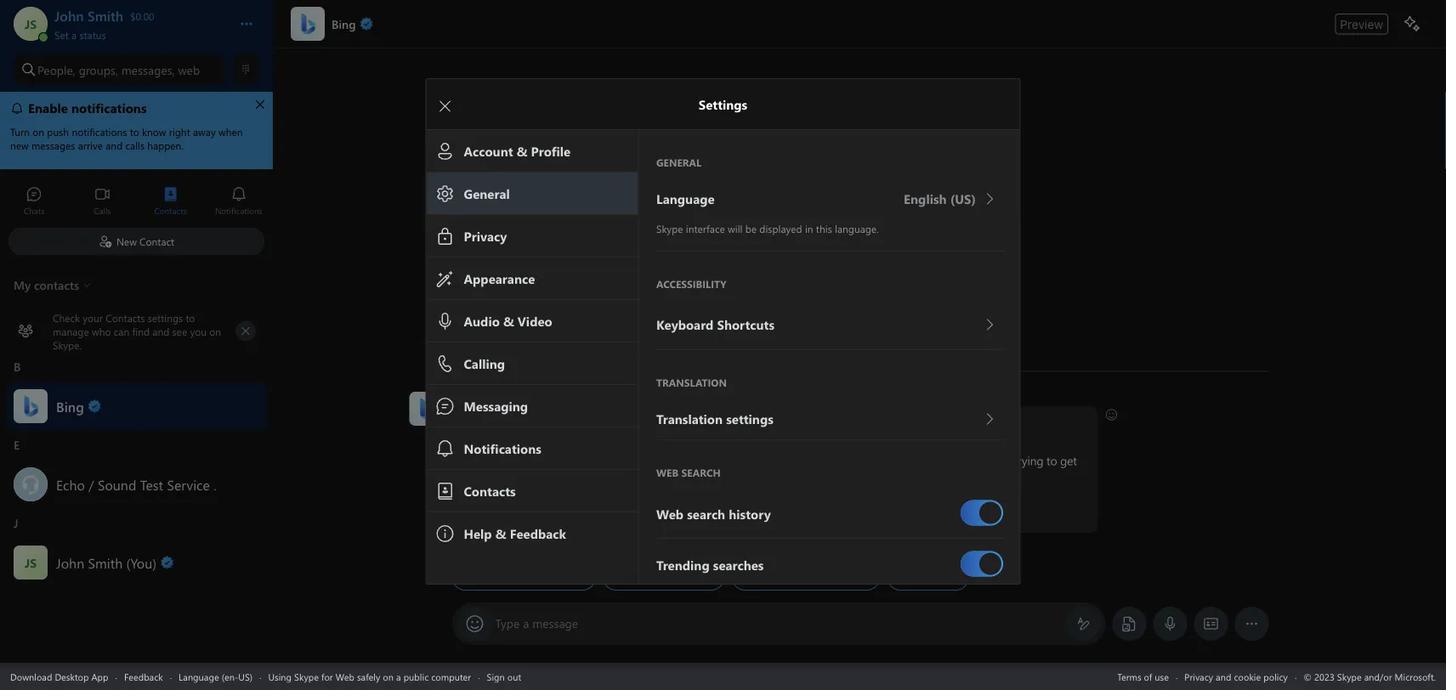 Task type: locate. For each thing, give the bounding box(es) containing it.
i'm left an
[[461, 453, 477, 469]]

discover bing's magic
[[480, 571, 585, 583]]

0 horizontal spatial how
[[548, 415, 571, 431]]

you right help
[[627, 415, 646, 431]]

how did the universe begin?
[[743, 571, 869, 584]]

service
[[167, 475, 210, 494]]

safely
[[357, 670, 380, 683]]

type
[[495, 616, 520, 631]]

set a status
[[54, 28, 106, 41]]

general dialog
[[426, 78, 1045, 590]]

so
[[554, 453, 565, 469]]

write a rhyming poem button
[[603, 564, 725, 591]]

magic
[[556, 571, 585, 583]]

b group
[[0, 353, 273, 432]]

i'm an ai preview, so i'm still learning. sometimes i might say something weird. don't get mad at me, i'm just trying to get better! if you want to start over, type
[[461, 453, 1080, 525]]

this
[[486, 415, 504, 431]]

just
[[993, 453, 1011, 469], [859, 509, 877, 525]]

0 vertical spatial i
[[595, 415, 598, 431]]

hey, this is bing ! how can i help you today?
[[461, 415, 686, 431]]

. left and
[[661, 509, 663, 525]]

you right 'if'
[[700, 509, 719, 525]]

0 horizontal spatial bing
[[56, 397, 84, 415]]

cookie
[[1234, 670, 1261, 683]]

i inside i'm an ai preview, so i'm still learning. sometimes i might say something weird. don't get mad at me, i'm just trying to get better! if you want to start over, type
[[714, 453, 717, 469]]

1 vertical spatial .
[[661, 509, 663, 525]]

1 horizontal spatial just
[[993, 453, 1011, 469]]

people, groups, messages, web
[[37, 62, 200, 78]]

just left trying
[[993, 453, 1011, 469]]

preview,
[[509, 453, 550, 469]]

tab list
[[0, 179, 273, 225]]

0 horizontal spatial .
[[214, 475, 217, 494]]

and
[[1216, 670, 1232, 683]]

i'm right so
[[568, 453, 584, 469]]

0 vertical spatial .
[[214, 475, 217, 494]]

learning.
[[607, 453, 651, 469]]

start
[[534, 509, 557, 525]]

use
[[1155, 670, 1169, 683]]

i right can
[[595, 415, 598, 431]]

1 horizontal spatial get
[[1060, 453, 1077, 469]]

get left mad
[[894, 453, 910, 469]]

a right on
[[396, 670, 401, 683]]

tell me a joke button
[[887, 564, 969, 591]]

test
[[140, 475, 163, 494]]

/
[[89, 475, 94, 494]]

newtopic
[[613, 509, 661, 525]]

0 horizontal spatial get
[[894, 453, 910, 469]]

to
[[1047, 453, 1057, 469], [521, 509, 531, 525], [749, 509, 760, 525]]

1 horizontal spatial i
[[714, 453, 717, 469]]

a
[[71, 28, 77, 41], [915, 509, 920, 525], [640, 571, 646, 584], [932, 571, 937, 584], [523, 616, 529, 631], [396, 670, 401, 683]]

for
[[321, 670, 333, 683]]

preview
[[1340, 17, 1383, 31]]

mad
[[913, 453, 936, 469]]

better!
[[461, 471, 495, 487]]

0 vertical spatial just
[[993, 453, 1011, 469]]

1 horizontal spatial me
[[915, 571, 929, 584]]

1 vertical spatial me
[[915, 571, 929, 584]]

1 i'm from the left
[[461, 453, 477, 469]]

to right trying
[[1047, 453, 1057, 469]]

1 vertical spatial how
[[743, 571, 763, 584]]

i'm right the me, at the bottom
[[974, 453, 989, 469]]

write
[[614, 571, 638, 584]]

j group
[[0, 510, 273, 588]]

download
[[10, 670, 52, 683]]

0 horizontal spatial i
[[595, 415, 598, 431]]

to left give
[[749, 509, 760, 525]]

just left report
[[859, 509, 877, 525]]

don't
[[863, 453, 890, 469]]

a right type
[[523, 616, 529, 631]]

want left start
[[493, 509, 518, 525]]

1 vertical spatial i
[[714, 453, 717, 469]]

1 horizontal spatial i'm
[[568, 453, 584, 469]]

hey,
[[461, 415, 483, 431]]

.
[[214, 475, 217, 494], [661, 509, 663, 525]]

0 vertical spatial me
[[787, 509, 803, 525]]

2 get from the left
[[1060, 453, 1077, 469]]

. right service
[[214, 475, 217, 494]]

today?
[[649, 415, 682, 431]]

if
[[461, 509, 468, 525]]

0 horizontal spatial you
[[471, 509, 490, 525]]

privacy
[[1185, 670, 1213, 683]]

how
[[548, 415, 571, 431], [743, 571, 763, 584]]

i'm
[[461, 453, 477, 469], [568, 453, 584, 469], [974, 453, 989, 469]]

report
[[880, 509, 911, 525]]

1 want from the left
[[493, 509, 518, 525]]

i
[[595, 415, 598, 431], [714, 453, 717, 469]]

0 horizontal spatial want
[[493, 509, 518, 525]]

echo / sound test service .
[[56, 475, 217, 494]]

how right !
[[548, 415, 571, 431]]

(openhands)
[[971, 508, 1035, 523]]

bing right is
[[518, 415, 542, 431]]

2 horizontal spatial i'm
[[974, 453, 989, 469]]

discover
[[480, 571, 521, 583]]

rhyming
[[648, 571, 685, 584]]

language
[[179, 670, 219, 683]]

Trending searches checkbox
[[960, 545, 1003, 584]]

terms of use link
[[1118, 670, 1169, 683]]

joke
[[940, 571, 958, 584]]

1 horizontal spatial how
[[743, 571, 763, 584]]

using skype for web safely on a public computer
[[268, 670, 471, 683]]

sometimes
[[654, 453, 711, 469]]

1 horizontal spatial want
[[722, 509, 746, 525]]

me right give
[[787, 509, 803, 525]]

messages,
[[121, 62, 175, 78]]

0 horizontal spatial just
[[859, 509, 877, 525]]

want left give
[[722, 509, 746, 525]]

bing up echo in the bottom left of the page
[[56, 397, 84, 415]]

bing inside list item
[[56, 397, 84, 415]]

is
[[507, 415, 515, 431]]

tell me a joke
[[898, 571, 958, 584]]

you right if
[[471, 509, 490, 525]]

tell
[[898, 571, 912, 584]]

web
[[178, 62, 200, 78]]

me
[[787, 509, 803, 525], [915, 571, 929, 584]]

sound
[[98, 475, 136, 494]]

Type a message text field
[[496, 616, 1063, 633]]

privacy and cookie policy
[[1185, 670, 1288, 683]]

write a rhyming poem
[[614, 571, 714, 584]]

a right write
[[640, 571, 646, 584]]

might
[[720, 453, 750, 469]]

0 horizontal spatial to
[[521, 509, 531, 525]]

2 want from the left
[[722, 509, 746, 525]]

trying
[[1014, 453, 1044, 469]]

a left joke
[[932, 571, 937, 584]]

bing, 2:39 pm
[[452, 391, 513, 405]]

how inside button
[[743, 571, 763, 584]]

2 horizontal spatial to
[[1047, 453, 1057, 469]]

i left the might on the bottom of page
[[714, 453, 717, 469]]

today heading
[[452, 352, 1268, 383]]

0 vertical spatial how
[[548, 415, 571, 431]]

to left start
[[521, 509, 531, 525]]

how left 'did'
[[743, 571, 763, 584]]

get right trying
[[1060, 453, 1077, 469]]

0 horizontal spatial i'm
[[461, 453, 477, 469]]

still
[[587, 453, 604, 469]]

a right report
[[915, 509, 920, 525]]

me right 'tell'
[[915, 571, 929, 584]]

want inside i'm an ai preview, so i'm still learning. sometimes i might say something weird. don't get mad at me, i'm just trying to get better! if you want to start over, type
[[493, 509, 518, 525]]

feedback,
[[807, 509, 856, 525]]

1 horizontal spatial to
[[749, 509, 760, 525]]

3 i'm from the left
[[974, 453, 989, 469]]



Task type: vqa. For each thing, say whether or not it's contained in the screenshot.
1st get from the right
yes



Task type: describe. For each thing, give the bounding box(es) containing it.
the
[[783, 571, 797, 584]]

of
[[1144, 670, 1152, 683]]

message
[[532, 616, 578, 631]]

feedback
[[124, 670, 163, 683]]

help
[[602, 415, 624, 431]]

1 horizontal spatial .
[[661, 509, 663, 525]]

newtopic . and if you want to give me feedback, just report a concern.
[[613, 509, 970, 525]]

bing,
[[452, 391, 474, 405]]

set a status button
[[54, 24, 223, 41]]

public
[[404, 670, 429, 683]]

people,
[[37, 62, 76, 78]]

using
[[268, 670, 292, 683]]

language (en-us)
[[179, 670, 253, 683]]

john smith (you)
[[56, 554, 157, 572]]

bing, selected. list item
[[0, 383, 273, 430]]

status
[[79, 28, 106, 41]]

you inside i'm an ai preview, so i'm still learning. sometimes i might say something weird. don't get mad at me, i'm just trying to get better! if you want to start over, type
[[471, 509, 490, 525]]

2 i'm from the left
[[568, 453, 584, 469]]

Web search history checkbox
[[960, 494, 1003, 533]]

download desktop app
[[10, 670, 108, 683]]

language (en-us) link
[[179, 670, 253, 683]]

app
[[91, 670, 108, 683]]

terms of use
[[1118, 670, 1169, 683]]

did
[[766, 571, 780, 584]]

something
[[772, 453, 827, 469]]

groups,
[[79, 62, 118, 78]]

me inside button
[[915, 571, 929, 584]]

skype
[[294, 670, 319, 683]]

weird.
[[830, 453, 860, 469]]

terms
[[1118, 670, 1142, 683]]

if
[[690, 509, 697, 525]]

set
[[54, 28, 69, 41]]

computer
[[431, 670, 471, 683]]

2:39
[[477, 391, 496, 405]]

echo
[[56, 475, 85, 494]]

1 horizontal spatial you
[[627, 415, 646, 431]]

a right set
[[71, 28, 77, 41]]

!
[[542, 415, 545, 431]]

and
[[666, 509, 687, 525]]

pm
[[499, 391, 513, 405]]

using skype for web safely on a public computer link
[[268, 670, 471, 683]]

poem
[[688, 571, 714, 584]]

1 get from the left
[[894, 453, 910, 469]]

us)
[[238, 670, 253, 683]]

(you)
[[126, 554, 157, 572]]

concern.
[[924, 509, 967, 525]]

. inside e group
[[214, 475, 217, 494]]

john
[[56, 554, 84, 572]]

type a message
[[495, 616, 578, 631]]

on
[[383, 670, 394, 683]]

sign out link
[[487, 670, 521, 683]]

1 vertical spatial just
[[859, 509, 877, 525]]

policy
[[1264, 670, 1288, 683]]

bing's
[[524, 571, 553, 583]]

smith
[[88, 554, 123, 572]]

ai
[[496, 453, 506, 469]]

universe
[[800, 571, 837, 584]]

can
[[575, 415, 592, 431]]

just inside i'm an ai preview, so i'm still learning. sometimes i might say something weird. don't get mad at me, i'm just trying to get better! if you want to start over, type
[[993, 453, 1011, 469]]

e group
[[0, 432, 273, 510]]

web
[[336, 670, 354, 683]]

0 horizontal spatial me
[[787, 509, 803, 525]]

feedback link
[[124, 670, 163, 683]]

people, groups, messages, web button
[[14, 54, 225, 85]]

type
[[587, 509, 610, 525]]

(smileeyes)
[[687, 414, 743, 430]]

sign
[[487, 670, 505, 683]]

at
[[939, 453, 949, 469]]

sign out
[[487, 670, 521, 683]]

how did the universe begin? button
[[732, 564, 880, 591]]

2 horizontal spatial you
[[700, 509, 719, 525]]

1 horizontal spatial bing
[[518, 415, 542, 431]]

download desktop app link
[[10, 670, 108, 683]]

me,
[[952, 453, 971, 469]]



